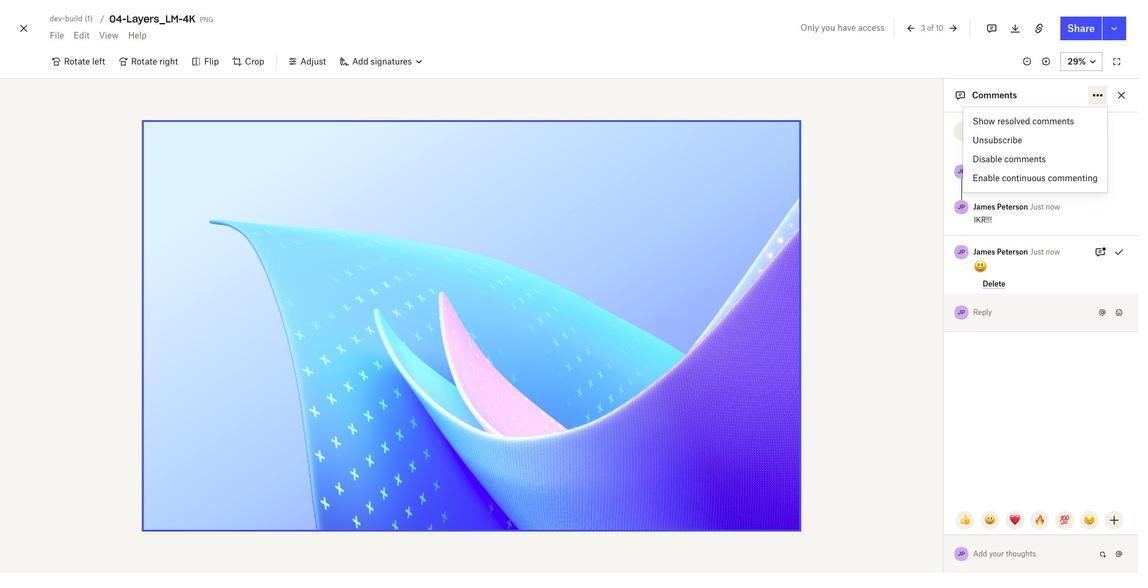 Task type: vqa. For each thing, say whether or not it's contained in the screenshot.
File, _ Getting Started with Dropbox Paper.paper Row
no



Task type: describe. For each thing, give the bounding box(es) containing it.
unsubscribe
[[973, 135, 1022, 145]]

continuous
[[1002, 173, 1046, 183]]

add your thoughts image
[[974, 548, 1086, 561]]

👍
[[960, 516, 970, 526]]

Reply text field
[[974, 304, 1096, 322]]

enable continuous commenting
[[973, 173, 1098, 183]]

0 vertical spatial 😃
[[974, 260, 987, 274]]

❤️
[[1010, 516, 1020, 526]]

4k
[[183, 13, 195, 25]]

you
[[821, 23, 835, 33]]

access
[[858, 23, 885, 33]]

resolved
[[998, 116, 1030, 126]]

reply image
[[974, 306, 1086, 320]]

3 of 10
[[921, 24, 944, 32]]

👍 button
[[956, 512, 975, 531]]

enable
[[973, 173, 1000, 183]]

show resolved comments
[[973, 116, 1074, 126]]

😣 button
[[1080, 512, 1099, 531]]

png
[[200, 14, 213, 24]]

add
[[973, 550, 987, 559]]

add your thoughts
[[973, 550, 1036, 559]]

have
[[838, 23, 856, 33]]

😣
[[1084, 516, 1095, 526]]

comments
[[972, 90, 1017, 100]]

❤️ button
[[1005, 512, 1024, 531]]

peterson
[[997, 248, 1028, 257]]

10
[[936, 24, 944, 32]]

layers_lm-
[[126, 13, 183, 25]]



Task type: locate. For each thing, give the bounding box(es) containing it.
😃 right 👍
[[985, 516, 995, 526]]

share button
[[1060, 17, 1102, 40]]

commenting
[[1048, 173, 1098, 183]]

close image
[[17, 19, 31, 38]]

only
[[801, 23, 819, 33]]

just
[[1030, 248, 1044, 257]]

reply
[[973, 308, 992, 317]]

1 vertical spatial 😃
[[985, 516, 995, 526]]

😃 down james
[[974, 260, 987, 274]]

comments up continuous
[[1005, 154, 1046, 164]]

Add your thoughts text field
[[974, 545, 1096, 564]]

comments right resolved
[[1033, 116, 1074, 126]]

james peterson just now
[[973, 248, 1060, 257]]

your
[[989, 550, 1004, 559]]

💯
[[1059, 516, 1070, 526]]

1 vertical spatial comments
[[1005, 154, 1046, 164]]

disable comments
[[973, 154, 1046, 164]]

comments
[[1033, 116, 1074, 126], [1005, 154, 1046, 164]]

💯 button
[[1055, 512, 1074, 531]]

share
[[1068, 23, 1095, 34]]

of
[[927, 24, 934, 32]]

thoughts
[[1006, 550, 1036, 559]]

/ 04-layers_lm-4k png
[[100, 13, 213, 25]]

disable
[[973, 154, 1002, 164]]

😃
[[974, 260, 987, 274], [985, 516, 995, 526]]

3
[[921, 24, 925, 32]]

04-
[[109, 13, 126, 25]]

🔥
[[1034, 516, 1045, 526]]

now
[[1046, 248, 1060, 257]]

0 vertical spatial comments
[[1033, 116, 1074, 126]]

only you have access
[[801, 23, 885, 33]]

/
[[100, 14, 105, 24]]

😃 inside button
[[985, 516, 995, 526]]

🔥 button
[[1030, 512, 1049, 531]]

james
[[973, 248, 995, 257]]

show
[[973, 116, 995, 126]]

😃 button
[[981, 512, 999, 531]]

close right sidebar image
[[1114, 88, 1129, 103]]



